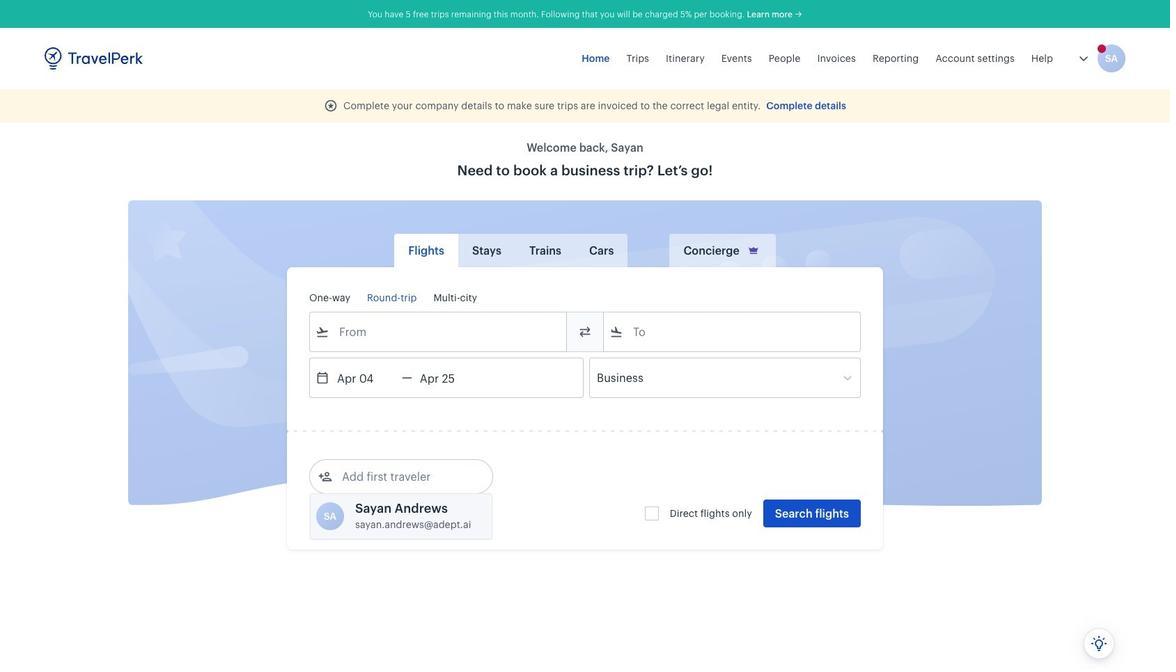 Task type: describe. For each thing, give the bounding box(es) containing it.
Add first traveler search field
[[332, 466, 477, 488]]

Return text field
[[412, 359, 485, 398]]



Task type: locate. For each thing, give the bounding box(es) containing it.
From search field
[[329, 321, 548, 343]]

To search field
[[623, 321, 842, 343]]

Depart text field
[[329, 359, 402, 398]]



